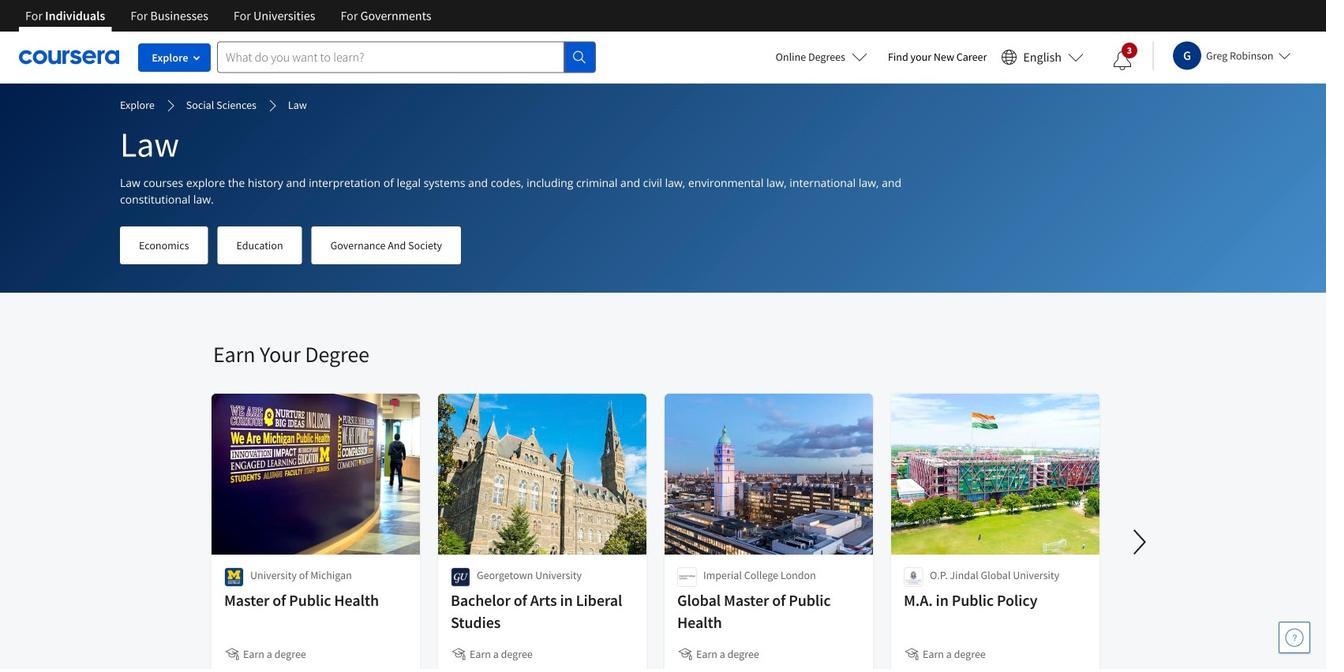 Task type: vqa. For each thing, say whether or not it's contained in the screenshot.
the top LEARN
no



Task type: describe. For each thing, give the bounding box(es) containing it.
help center image
[[1285, 628, 1304, 647]]

What do you want to learn? text field
[[217, 41, 564, 73]]

coursera image
[[19, 44, 119, 70]]

next slide image
[[1121, 523, 1159, 561]]

imperial college london image
[[677, 568, 697, 587]]



Task type: locate. For each thing, give the bounding box(es) containing it.
university of michigan image
[[224, 568, 244, 587]]

earn your degree carousel element
[[205, 293, 1326, 669]]

georgetown university image
[[451, 568, 470, 587]]

o.p. jindal global university image
[[904, 568, 923, 587]]

None search field
[[217, 41, 596, 73]]

banner navigation
[[13, 0, 444, 32]]



